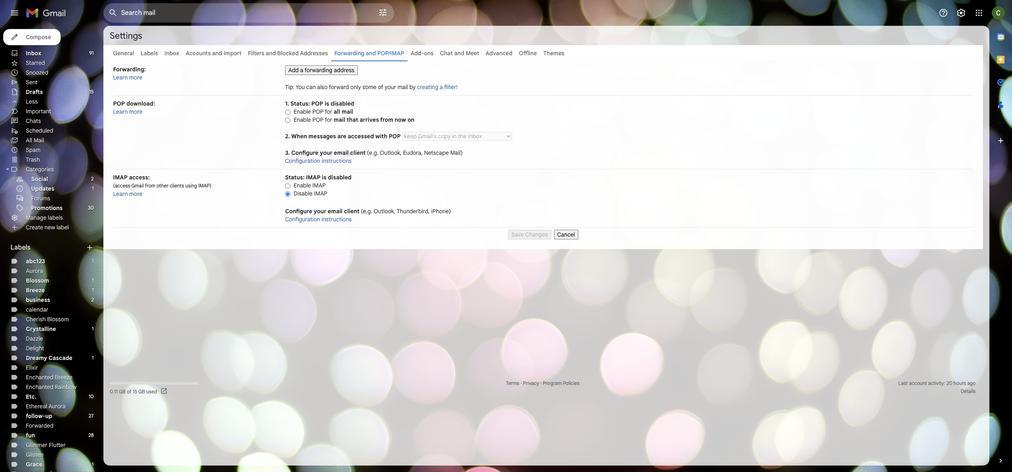 Task type: describe. For each thing, give the bounding box(es) containing it.
ethereal aurora link
[[26, 404, 66, 411]]

cherish blossom link
[[26, 316, 69, 324]]

outlook, inside configure your email client (e.g. outlook, thunderbird, iphone) configuration instructions
[[374, 208, 396, 215]]

offline
[[519, 50, 537, 57]]

tip: you can also forward only some of your mail by creating a filter!
[[285, 84, 458, 91]]

drafts link
[[26, 88, 43, 96]]

learn inside forwarding: learn more
[[113, 74, 128, 81]]

labels link
[[141, 50, 158, 57]]

0 vertical spatial status:
[[291, 100, 310, 107]]

forums
[[31, 195, 50, 202]]

0 vertical spatial breeze
[[26, 287, 45, 294]]

advanced search options image
[[375, 4, 391, 21]]

blossom link
[[26, 277, 49, 285]]

all
[[26, 137, 32, 144]]

0 horizontal spatial aurora
[[26, 268, 43, 275]]

instructions inside 3. configure your email client (e.g. outlook, eudora, netscape mail) configuration instructions
[[322, 158, 352, 165]]

0 vertical spatial is
[[325, 100, 329, 107]]

for for mail that arrives from now on
[[325, 116, 332, 124]]

tip:
[[285, 84, 294, 91]]

cherish
[[26, 316, 46, 324]]

0 vertical spatial mail
[[398, 84, 408, 91]]

elixir
[[26, 365, 38, 372]]

a
[[440, 84, 443, 91]]

advanced
[[486, 50, 513, 57]]

last account activity: 20 hours ago details
[[898, 381, 976, 395]]

themes link
[[543, 50, 565, 57]]

for for all mail
[[325, 108, 332, 116]]

less button
[[0, 97, 97, 107]]

details
[[961, 389, 976, 395]]

learn more link for learn
[[113, 108, 142, 116]]

1. status: pop is disabled
[[285, 100, 354, 107]]

rainbow
[[55, 384, 77, 391]]

sent link
[[26, 79, 38, 86]]

client inside configure your email client (e.g. outlook, thunderbird, iphone) configuration instructions
[[344, 208, 359, 215]]

search mail image
[[106, 6, 120, 20]]

pop inside pop download: learn more
[[113, 100, 125, 107]]

grace
[[26, 462, 42, 469]]

configuration instructions link for your
[[285, 216, 352, 223]]

netscape
[[424, 149, 449, 157]]

imap for status:
[[306, 174, 321, 181]]

Disable IMAP radio
[[285, 191, 290, 197]]

20
[[947, 381, 953, 387]]

ethereal
[[26, 404, 47, 411]]

sent
[[26, 79, 38, 86]]

details link
[[961, 389, 976, 395]]

messages
[[309, 133, 336, 140]]

dreamy cascade link
[[26, 355, 72, 362]]

fun link
[[26, 433, 35, 440]]

compose
[[26, 34, 51, 41]]

15 inside footer
[[133, 389, 137, 395]]

0 vertical spatial blossom
[[26, 277, 49, 285]]

starred link
[[26, 59, 45, 67]]

save changes button
[[508, 230, 551, 240]]

last
[[898, 381, 908, 387]]

manage labels link
[[26, 214, 63, 222]]

settings
[[110, 30, 142, 41]]

enchanted for enchanted breeze
[[26, 374, 53, 382]]

create new label link
[[26, 224, 69, 231]]

1 vertical spatial is
[[322, 174, 327, 181]]

ons
[[424, 50, 434, 57]]

follow-
[[26, 413, 45, 420]]

1 for crystalline
[[92, 326, 94, 332]]

accounts
[[186, 50, 211, 57]]

2. when messages are accessed with pop
[[285, 133, 402, 140]]

labels
[[48, 214, 63, 222]]

status: imap is disabled
[[285, 174, 352, 181]]

2 for social
[[91, 176, 94, 182]]

forwarding
[[334, 50, 364, 57]]

0 vertical spatial disabled
[[331, 100, 354, 107]]

accounts and import link
[[186, 50, 242, 57]]

enchanted breeze link
[[26, 374, 73, 382]]

2 gb from the left
[[138, 389, 145, 395]]

your inside configure your email client (e.g. outlook, thunderbird, iphone) configuration instructions
[[314, 208, 326, 215]]

business link
[[26, 297, 50, 304]]

main menu image
[[10, 8, 19, 18]]

enable pop for all mail
[[294, 108, 353, 116]]

inbox for first inbox link
[[26, 50, 41, 57]]

labels for labels link
[[141, 50, 158, 57]]

1 for blossom
[[92, 278, 94, 284]]

1 inbox link from the left
[[26, 50, 41, 57]]

import
[[224, 50, 242, 57]]

up
[[45, 413, 52, 420]]

configure your email client (e.g. outlook, thunderbird, iphone) configuration instructions
[[285, 208, 451, 223]]

1 vertical spatial mail
[[342, 108, 353, 116]]

fun
[[26, 433, 35, 440]]

chat and meet link
[[440, 50, 479, 57]]

chat
[[440, 50, 453, 57]]

pop down enable pop for all mail
[[312, 116, 324, 124]]

calendar link
[[26, 307, 48, 314]]

configuration inside 3. configure your email client (e.g. outlook, eudora, netscape mail) configuration instructions
[[285, 158, 320, 165]]

email inside 3. configure your email client (e.g. outlook, eudora, netscape mail) configuration instructions
[[334, 149, 349, 157]]

1 for breeze
[[92, 288, 94, 294]]

enable for enable pop for mail that arrives from now on
[[294, 116, 311, 124]]

1 vertical spatial disabled
[[328, 174, 352, 181]]

calendar
[[26, 307, 48, 314]]

can
[[306, 84, 316, 91]]

settings image
[[956, 8, 966, 18]]

Search mail text field
[[121, 9, 355, 17]]

abc123 link
[[26, 258, 45, 265]]

creating
[[417, 84, 438, 91]]

configure inside 3. configure your email client (e.g. outlook, eudora, netscape mail) configuration instructions
[[291, 149, 318, 157]]

3 learn more link from the top
[[113, 191, 142, 198]]

starred
[[26, 59, 45, 67]]

program policies link
[[543, 381, 580, 387]]

forums link
[[31, 195, 50, 202]]

pop down 1. status: pop is disabled
[[312, 108, 324, 116]]

account
[[909, 381, 927, 387]]

2 inbox link from the left
[[164, 50, 179, 57]]

eudora,
[[403, 149, 423, 157]]

breeze link
[[26, 287, 45, 294]]

when
[[291, 133, 307, 140]]

2.
[[285, 133, 290, 140]]

0 vertical spatial of
[[378, 84, 383, 91]]

flutter
[[49, 442, 66, 450]]

by
[[409, 84, 416, 91]]

forwarded link
[[26, 423, 53, 430]]

Enable IMAP radio
[[285, 183, 290, 189]]

and for forwarding
[[366, 50, 376, 57]]

terms
[[506, 381, 519, 387]]

gmail image
[[26, 5, 70, 21]]

snoozed link
[[26, 69, 48, 76]]



Task type: vqa. For each thing, say whether or not it's contained in the screenshot.


Task type: locate. For each thing, give the bounding box(es) containing it.
glimmer
[[26, 442, 47, 450]]

2 more from the top
[[129, 108, 142, 116]]

are
[[337, 133, 346, 140]]

mail up that
[[342, 108, 353, 116]]

0 vertical spatial instructions
[[322, 158, 352, 165]]

snoozed
[[26, 69, 48, 76]]

labels for labels heading
[[11, 244, 31, 252]]

1 vertical spatial labels
[[11, 244, 31, 252]]

1 gb from the left
[[119, 389, 126, 395]]

2 vertical spatial enable
[[294, 182, 311, 189]]

1 horizontal spatial inbox
[[164, 50, 179, 57]]

0 vertical spatial configure
[[291, 149, 318, 157]]

configure
[[291, 149, 318, 157], [285, 208, 312, 215]]

5 1 from the top
[[92, 326, 94, 332]]

enable for enable imap
[[294, 182, 311, 189]]

0 vertical spatial from
[[380, 116, 393, 124]]

glisten
[[26, 452, 44, 459]]

0 vertical spatial enable
[[294, 108, 311, 116]]

3 enable from the top
[[294, 182, 311, 189]]

social link
[[31, 176, 48, 183]]

1 horizontal spatial aurora
[[48, 404, 66, 411]]

imap down the enable imap
[[314, 190, 327, 198]]

all
[[334, 108, 340, 116]]

1 for dreamy cascade
[[92, 355, 94, 362]]

imap for enable
[[312, 182, 326, 189]]

1 vertical spatial enable
[[294, 116, 311, 124]]

2 enchanted from the top
[[26, 384, 53, 391]]

2 for business
[[91, 297, 94, 303]]

dazzle link
[[26, 336, 43, 343]]

more inside forwarding: learn more
[[129, 74, 142, 81]]

of
[[378, 84, 383, 91], [127, 389, 131, 395]]

pop left 'download:' at the left top of page
[[113, 100, 125, 107]]

2 learn more link from the top
[[113, 108, 142, 116]]

0 horizontal spatial from
[[145, 183, 155, 189]]

enchanted for enchanted rainbow
[[26, 384, 53, 391]]

2 configuration from the top
[[285, 216, 320, 223]]

labels navigation
[[0, 26, 103, 473]]

1 instructions from the top
[[322, 158, 352, 165]]

addresses
[[300, 50, 328, 57]]

1 for grace
[[92, 462, 94, 468]]

0 vertical spatial more
[[129, 74, 142, 81]]

new
[[45, 224, 55, 231]]

email down status: imap is disabled
[[328, 208, 343, 215]]

imap up the enable imap
[[306, 174, 321, 181]]

learn more link for more
[[113, 74, 142, 81]]

enchanted up etc. link
[[26, 384, 53, 391]]

1 vertical spatial configuration instructions link
[[285, 216, 352, 223]]

using
[[185, 183, 197, 189]]

0 horizontal spatial of
[[127, 389, 131, 395]]

1 vertical spatial configure
[[285, 208, 312, 215]]

less
[[26, 98, 38, 105]]

None button
[[285, 65, 358, 75]]

1 vertical spatial breeze
[[55, 374, 73, 382]]

· right privacy
[[540, 381, 542, 387]]

1 · from the left
[[521, 381, 522, 387]]

15 down the 91
[[89, 89, 94, 95]]

2 for from the top
[[325, 116, 332, 124]]

3 1 from the top
[[92, 278, 94, 284]]

0 horizontal spatial inbox
[[26, 50, 41, 57]]

dreamy cascade
[[26, 355, 72, 362]]

1 horizontal spatial breeze
[[55, 374, 73, 382]]

hours
[[954, 381, 966, 387]]

add-
[[411, 50, 424, 57]]

0 vertical spatial 2
[[91, 176, 94, 182]]

that
[[347, 116, 358, 124]]

now
[[395, 116, 406, 124]]

tab list
[[990, 26, 1012, 444]]

follow link to manage storage image
[[160, 388, 168, 396]]

1 for abc123
[[92, 259, 94, 265]]

0 vertical spatial configuration instructions link
[[285, 158, 352, 165]]

0 vertical spatial learn
[[113, 74, 128, 81]]

glisten link
[[26, 452, 44, 459]]

footer containing terms
[[103, 380, 983, 396]]

0 horizontal spatial gb
[[119, 389, 126, 395]]

1 learn from the top
[[113, 74, 128, 81]]

1 configuration instructions link from the top
[[285, 158, 352, 165]]

2 2 from the top
[[91, 297, 94, 303]]

status:
[[291, 100, 310, 107], [285, 174, 305, 181]]

is up enable pop for all mail
[[325, 100, 329, 107]]

0 vertical spatial configuration
[[285, 158, 320, 165]]

1 enchanted from the top
[[26, 374, 53, 382]]

1 learn more link from the top
[[113, 74, 142, 81]]

1 vertical spatial outlook,
[[374, 208, 396, 215]]

enchanted breeze
[[26, 374, 73, 382]]

0 vertical spatial labels
[[141, 50, 158, 57]]

cherish blossom
[[26, 316, 69, 324]]

1 vertical spatial more
[[129, 108, 142, 116]]

inbox inside the labels navigation
[[26, 50, 41, 57]]

1 vertical spatial instructions
[[322, 216, 352, 223]]

social
[[31, 176, 48, 183]]

disabled down 3. configure your email client (e.g. outlook, eudora, netscape mail) configuration instructions at left
[[328, 174, 352, 181]]

instructions up status: imap is disabled
[[322, 158, 352, 165]]

1 2 from the top
[[91, 176, 94, 182]]

1 for updates
[[92, 186, 94, 192]]

aurora up up at the left
[[48, 404, 66, 411]]

pop up enable pop for all mail
[[311, 100, 323, 107]]

1 horizontal spatial ·
[[540, 381, 542, 387]]

and for filters
[[266, 50, 276, 57]]

0 vertical spatial 15
[[89, 89, 94, 95]]

1 vertical spatial learn more link
[[113, 108, 142, 116]]

client
[[350, 149, 366, 157], [344, 208, 359, 215]]

6 1 from the top
[[92, 355, 94, 362]]

1 horizontal spatial labels
[[141, 50, 158, 57]]

enable down 1. status: pop is disabled
[[294, 108, 311, 116]]

7 1 from the top
[[92, 462, 94, 468]]

and for chat
[[454, 50, 464, 57]]

elixir link
[[26, 365, 38, 372]]

manage
[[26, 214, 46, 222]]

0 horizontal spatial ·
[[521, 381, 522, 387]]

labels inside navigation
[[11, 244, 31, 252]]

inbox for 1st inbox link from the right
[[164, 50, 179, 57]]

1 vertical spatial aurora
[[48, 404, 66, 411]]

2 instructions from the top
[[322, 216, 352, 223]]

configure inside configure your email client (e.g. outlook, thunderbird, iphone) configuration instructions
[[285, 208, 312, 215]]

email inside configure your email client (e.g. outlook, thunderbird, iphone) configuration instructions
[[328, 208, 343, 215]]

(e.g. inside 3. configure your email client (e.g. outlook, eudora, netscape mail) configuration instructions
[[367, 149, 379, 157]]

0 horizontal spatial inbox link
[[26, 50, 41, 57]]

terms link
[[506, 381, 519, 387]]

outlook,
[[380, 149, 402, 157], [374, 208, 396, 215]]

pop right 'with'
[[389, 133, 401, 140]]

inbox up starred link
[[26, 50, 41, 57]]

follow-up link
[[26, 413, 52, 420]]

1 inbox from the left
[[26, 50, 41, 57]]

configuration
[[285, 158, 320, 165], [285, 216, 320, 223]]

learn more link down 'download:' at the left top of page
[[113, 108, 142, 116]]

mail down all
[[334, 116, 345, 124]]

15 inside the labels navigation
[[89, 89, 94, 95]]

2 vertical spatial mail
[[334, 116, 345, 124]]

4 and from the left
[[454, 50, 464, 57]]

imap inside imap access: (access gmail from other clients using imap) learn more
[[113, 174, 128, 181]]

more
[[129, 74, 142, 81], [129, 108, 142, 116], [129, 191, 142, 198]]

0 vertical spatial for
[[325, 108, 332, 116]]

aurora down abc123 link
[[26, 268, 43, 275]]

instructions inside configure your email client (e.g. outlook, thunderbird, iphone) configuration instructions
[[322, 216, 352, 223]]

inbox link right labels link
[[164, 50, 179, 57]]

0 vertical spatial client
[[350, 149, 366, 157]]

glimmer flutter link
[[26, 442, 66, 450]]

changes
[[525, 231, 548, 239]]

imap up the (access
[[113, 174, 128, 181]]

1 more from the top
[[129, 74, 142, 81]]

2 1 from the top
[[92, 259, 94, 265]]

important link
[[26, 108, 51, 115]]

status: right 1.
[[291, 100, 310, 107]]

learn inside imap access: (access gmail from other clients using imap) learn more
[[113, 191, 128, 198]]

1 horizontal spatial inbox link
[[164, 50, 179, 57]]

1 vertical spatial 15
[[133, 389, 137, 395]]

None radio
[[285, 109, 290, 115]]

1 1 from the top
[[92, 186, 94, 192]]

scheduled
[[26, 127, 53, 135]]

more down the gmail
[[129, 191, 142, 198]]

more inside imap access: (access gmail from other clients using imap) learn more
[[129, 191, 142, 198]]

0 vertical spatial (e.g.
[[367, 149, 379, 157]]

enable up the when
[[294, 116, 311, 124]]

learn more link
[[113, 74, 142, 81], [113, 108, 142, 116], [113, 191, 142, 198]]

privacy link
[[523, 381, 539, 387]]

of right the 0.11
[[127, 389, 131, 395]]

1 vertical spatial client
[[344, 208, 359, 215]]

clients
[[170, 183, 184, 189]]

access:
[[129, 174, 150, 181]]

filters and blocked addresses link
[[248, 50, 328, 57]]

grace link
[[26, 462, 42, 469]]

and for accounts
[[212, 50, 222, 57]]

breeze up rainbow
[[55, 374, 73, 382]]

chat and meet
[[440, 50, 479, 57]]

2 inbox from the left
[[164, 50, 179, 57]]

also
[[317, 84, 328, 91]]

with
[[375, 133, 387, 140]]

your down messages
[[320, 149, 332, 157]]

navigation containing save changes
[[113, 228, 973, 240]]

themes
[[543, 50, 565, 57]]

general link
[[113, 50, 134, 57]]

inbox right labels link
[[164, 50, 179, 57]]

follow-up
[[26, 413, 52, 420]]

configuration instructions link up status: imap is disabled
[[285, 158, 352, 165]]

disabled up all
[[331, 100, 354, 107]]

2 vertical spatial your
[[314, 208, 326, 215]]

is
[[325, 100, 329, 107], [322, 174, 327, 181]]

imap for disable
[[314, 190, 327, 198]]

from left other
[[145, 183, 155, 189]]

label
[[57, 224, 69, 231]]

breeze down blossom link
[[26, 287, 45, 294]]

all mail
[[26, 137, 44, 144]]

support image
[[939, 8, 948, 18]]

configuration instructions link down disable imap
[[285, 216, 352, 223]]

1 for from the top
[[325, 108, 332, 116]]

None radio
[[285, 117, 290, 124]]

cancel button
[[554, 230, 578, 240]]

0 vertical spatial your
[[385, 84, 396, 91]]

your right 'some'
[[385, 84, 396, 91]]

None search field
[[103, 3, 394, 23]]

from inside imap access: (access gmail from other clients using imap) learn more
[[145, 183, 155, 189]]

enable imap
[[294, 182, 326, 189]]

learn more link down forwarding:
[[113, 74, 142, 81]]

accounts and import
[[186, 50, 242, 57]]

enchanted
[[26, 374, 53, 382], [26, 384, 53, 391]]

1 vertical spatial enchanted
[[26, 384, 53, 391]]

1 horizontal spatial from
[[380, 116, 393, 124]]

0 vertical spatial outlook,
[[380, 149, 402, 157]]

of right 'some'
[[378, 84, 383, 91]]

enable for enable pop for all mail
[[294, 108, 311, 116]]

2 learn from the top
[[113, 108, 128, 116]]

inbox link up starred link
[[26, 50, 41, 57]]

and left import
[[212, 50, 222, 57]]

labels heading
[[11, 244, 86, 252]]

1 vertical spatial of
[[127, 389, 131, 395]]

other
[[157, 183, 169, 189]]

disabled
[[331, 100, 354, 107], [328, 174, 352, 181]]

status: up enable imap radio at the left of page
[[285, 174, 305, 181]]

configuration down the disable
[[285, 216, 320, 223]]

scheduled link
[[26, 127, 53, 135]]

mail
[[34, 137, 44, 144]]

gb right the 0.11
[[119, 389, 126, 395]]

cascade
[[49, 355, 72, 362]]

27
[[89, 414, 94, 420]]

1 vertical spatial 2
[[91, 297, 94, 303]]

blossom up breeze link
[[26, 277, 49, 285]]

2 vertical spatial more
[[129, 191, 142, 198]]

1 vertical spatial email
[[328, 208, 343, 215]]

and right chat
[[454, 50, 464, 57]]

15 left used
[[133, 389, 137, 395]]

your down disable imap
[[314, 208, 326, 215]]

learn down the (access
[[113, 191, 128, 198]]

manage labels create new label
[[26, 214, 69, 231]]

privacy
[[523, 381, 539, 387]]

1 vertical spatial blossom
[[47, 316, 69, 324]]

0 vertical spatial enchanted
[[26, 374, 53, 382]]

30
[[88, 205, 94, 211]]

2 vertical spatial learn more link
[[113, 191, 142, 198]]

0 vertical spatial email
[[334, 149, 349, 157]]

learn down forwarding:
[[113, 74, 128, 81]]

client inside 3. configure your email client (e.g. outlook, eudora, netscape mail) configuration instructions
[[350, 149, 366, 157]]

forwarding and pop/imap link
[[334, 50, 404, 57]]

more down forwarding:
[[129, 74, 142, 81]]

etc. link
[[26, 394, 36, 401]]

is up the enable imap
[[322, 174, 327, 181]]

mail left by
[[398, 84, 408, 91]]

outlook, inside 3. configure your email client (e.g. outlook, eudora, netscape mail) configuration instructions
[[380, 149, 402, 157]]

mail)
[[450, 149, 463, 157]]

and right 'filters'
[[266, 50, 276, 57]]

footer
[[103, 380, 983, 396]]

enable up the disable
[[294, 182, 311, 189]]

blossom
[[26, 277, 49, 285], [47, 316, 69, 324]]

configure down the disable
[[285, 208, 312, 215]]

1
[[92, 186, 94, 192], [92, 259, 94, 265], [92, 278, 94, 284], [92, 288, 94, 294], [92, 326, 94, 332], [92, 355, 94, 362], [92, 462, 94, 468]]

1 enable from the top
[[294, 108, 311, 116]]

outlook, left thunderbird,
[[374, 208, 396, 215]]

4 1 from the top
[[92, 288, 94, 294]]

terms · privacy · program policies
[[506, 381, 580, 387]]

1 configuration from the top
[[285, 158, 320, 165]]

pop/imap
[[377, 50, 404, 57]]

learn inside pop download: learn more
[[113, 108, 128, 116]]

1 vertical spatial from
[[145, 183, 155, 189]]

1 vertical spatial (e.g.
[[361, 208, 372, 215]]

your inside 3. configure your email client (e.g. outlook, eudora, netscape mail) configuration instructions
[[320, 149, 332, 157]]

labels up forwarding:
[[141, 50, 158, 57]]

labels
[[141, 50, 158, 57], [11, 244, 31, 252]]

configuration instructions link for configure
[[285, 158, 352, 165]]

0 horizontal spatial breeze
[[26, 287, 45, 294]]

crystalline
[[26, 326, 56, 333]]

for down enable pop for all mail
[[325, 116, 332, 124]]

filter!
[[444, 84, 458, 91]]

more down 'download:' at the left top of page
[[129, 108, 142, 116]]

1 vertical spatial configuration
[[285, 216, 320, 223]]

1.
[[285, 100, 289, 107]]

enchanted down elixir link
[[26, 374, 53, 382]]

0 horizontal spatial labels
[[11, 244, 31, 252]]

crystalline link
[[26, 326, 56, 333]]

3 learn from the top
[[113, 191, 128, 198]]

1 vertical spatial status:
[[285, 174, 305, 181]]

enable pop for mail that arrives from now on
[[294, 116, 414, 124]]

1 horizontal spatial of
[[378, 84, 383, 91]]

gb left used
[[138, 389, 145, 395]]

forwarding and pop/imap
[[334, 50, 404, 57]]

instructions down disable imap
[[322, 216, 352, 223]]

pop download: learn more
[[113, 100, 155, 116]]

outlook, down 'with'
[[380, 149, 402, 157]]

email down are
[[334, 149, 349, 157]]

ethereal aurora
[[26, 404, 66, 411]]

2 enable from the top
[[294, 116, 311, 124]]

and left 'pop/imap'
[[366, 50, 376, 57]]

2 configuration instructions link from the top
[[285, 216, 352, 223]]

1 vertical spatial learn
[[113, 108, 128, 116]]

configuration down the 3.
[[285, 158, 320, 165]]

1 horizontal spatial gb
[[138, 389, 145, 395]]

offline link
[[519, 50, 537, 57]]

3 more from the top
[[129, 191, 142, 198]]

2 · from the left
[[540, 381, 542, 387]]

3 and from the left
[[366, 50, 376, 57]]

0 vertical spatial aurora
[[26, 268, 43, 275]]

blocked
[[277, 50, 299, 57]]

from left now
[[380, 116, 393, 124]]

2 vertical spatial learn
[[113, 191, 128, 198]]

configure right the 3.
[[291, 149, 318, 157]]

2 and from the left
[[266, 50, 276, 57]]

on
[[408, 116, 414, 124]]

0 vertical spatial learn more link
[[113, 74, 142, 81]]

labels up abc123
[[11, 244, 31, 252]]

more inside pop download: learn more
[[129, 108, 142, 116]]

for left all
[[325, 108, 332, 116]]

configuration inside configure your email client (e.g. outlook, thunderbird, iphone) configuration instructions
[[285, 216, 320, 223]]

learn
[[113, 74, 128, 81], [113, 108, 128, 116], [113, 191, 128, 198]]

0 horizontal spatial 15
[[89, 89, 94, 95]]

imap down status: imap is disabled
[[312, 182, 326, 189]]

1 horizontal spatial 15
[[133, 389, 137, 395]]

navigation
[[113, 228, 973, 240]]

1 vertical spatial for
[[325, 116, 332, 124]]

· right the terms
[[521, 381, 522, 387]]

1 vertical spatial your
[[320, 149, 332, 157]]

1 and from the left
[[212, 50, 222, 57]]

(e.g. inside configure your email client (e.g. outlook, thunderbird, iphone) configuration instructions
[[361, 208, 372, 215]]

inbox
[[26, 50, 41, 57], [164, 50, 179, 57]]

compose button
[[3, 29, 61, 45]]

learn down 'download:' at the left top of page
[[113, 108, 128, 116]]

blossom up crystalline link
[[47, 316, 69, 324]]

learn more link down the (access
[[113, 191, 142, 198]]



